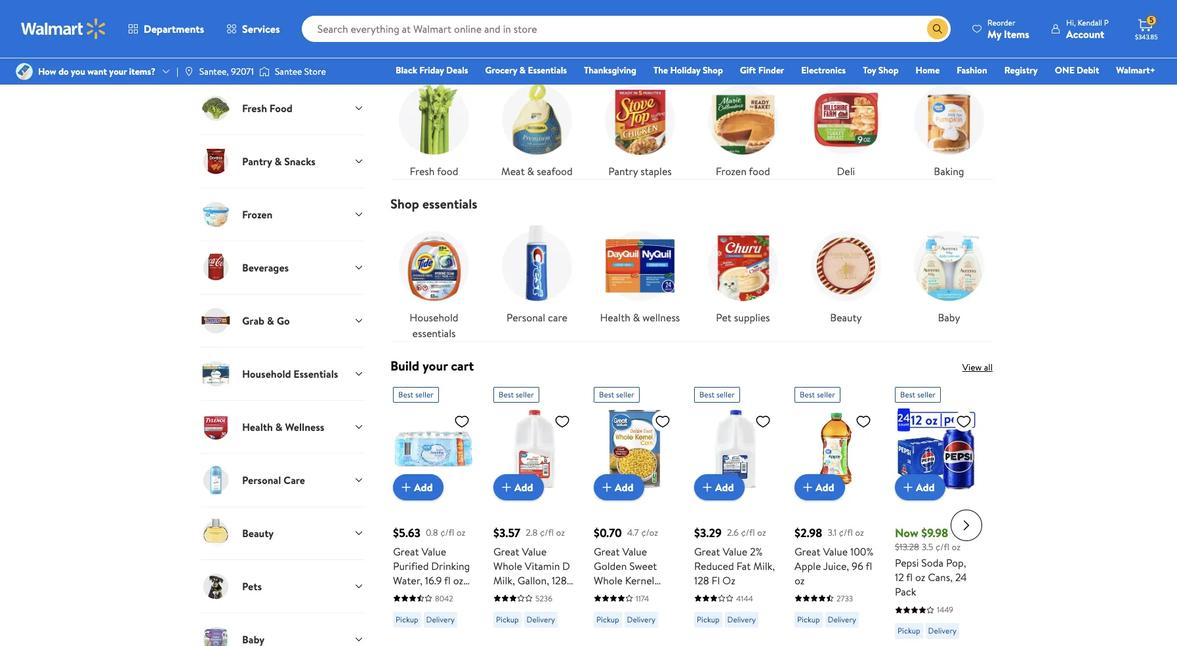 Task type: vqa. For each thing, say whether or not it's contained in the screenshot.
BLACK FRIDAY DEALS
yes



Task type: locate. For each thing, give the bounding box(es) containing it.
5 add button from the left
[[795, 475, 845, 501]]

3 great from the left
[[594, 545, 620, 559]]

¢/fl right 3.5
[[936, 541, 950, 554]]

3 add button from the left
[[594, 475, 644, 501]]

2 best from the left
[[499, 389, 514, 400]]

seller up great value golden sweet whole kernel corn, canned corn, 15 oz can image
[[617, 389, 635, 400]]

0 horizontal spatial fresh
[[242, 101, 267, 115]]

1 horizontal spatial pantry
[[609, 164, 638, 179]]

great down the $5.63 on the left
[[393, 545, 419, 559]]

whole down $3.57
[[494, 559, 523, 574]]

seller
[[416, 389, 434, 400], [516, 389, 534, 400], [617, 389, 635, 400], [717, 389, 735, 400], [817, 389, 836, 400], [918, 389, 936, 400]]

96
[[852, 559, 864, 574]]

value down 4.7
[[623, 545, 647, 559]]

oz
[[723, 574, 736, 588]]

2 best seller from the left
[[499, 389, 534, 400]]

delivery down 2733
[[828, 615, 857, 626]]

1 horizontal spatial fresh
[[410, 164, 435, 179]]

gift
[[741, 64, 757, 77]]

2 product group from the left
[[494, 382, 576, 647]]

5 great from the left
[[795, 545, 821, 559]]

pantry left staples
[[609, 164, 638, 179]]

shop inside "link"
[[879, 64, 899, 77]]

1 horizontal spatial whole
[[594, 574, 623, 588]]

oz up 2%
[[758, 526, 767, 540]]

delivery down 8042 on the bottom of page
[[426, 615, 455, 626]]

0 vertical spatial household
[[410, 311, 459, 325]]

5 value from the left
[[824, 545, 848, 559]]

5 add from the left
[[816, 480, 835, 495]]

oz left gallon,
[[503, 588, 513, 603]]

value inside the $3.57 2.8 ¢/fl oz great value whole vitamin d milk, gallon, 128 fl oz
[[522, 545, 547, 559]]

shop essentials
[[391, 195, 478, 213]]

4 value from the left
[[723, 545, 748, 559]]

grab & go button
[[200, 294, 364, 347]]

& left 'wellness'
[[276, 420, 283, 435]]

$5.63 0.8 ¢/fl oz great value purified drinking water, 16.9 fl oz bottles, 40 count
[[393, 525, 475, 603]]

0 vertical spatial fresh
[[242, 101, 267, 115]]

1 vertical spatial frozen
[[242, 207, 273, 222]]

shop right toy at the top right
[[879, 64, 899, 77]]

beauty
[[831, 311, 862, 325], [242, 526, 274, 541]]

milk, right fat
[[754, 559, 775, 574]]

2 add to cart image from the left
[[499, 480, 515, 496]]

pet supplies
[[717, 311, 771, 325]]

5 seller from the left
[[817, 389, 836, 400]]

0 vertical spatial frozen
[[716, 164, 747, 179]]

add button up the $5.63 on the left
[[393, 475, 444, 501]]

& left snacks
[[275, 154, 282, 169]]

add button up $3.29
[[695, 475, 745, 501]]

fresh left food
[[242, 101, 267, 115]]

pickup left 15
[[597, 615, 620, 626]]

0 vertical spatial beauty
[[831, 311, 862, 325]]

milk, inside the $3.57 2.8 ¢/fl oz great value whole vitamin d milk, gallon, 128 fl oz
[[494, 574, 515, 588]]

health for health & wellness
[[242, 420, 273, 435]]

1 vertical spatial health
[[242, 420, 273, 435]]

Walmart Site-Wide search field
[[302, 16, 951, 42]]

¢/fl right 0.8
[[441, 526, 455, 540]]

beauty button
[[200, 507, 364, 560]]

pantry staples link
[[597, 76, 684, 179]]

& right meat
[[528, 164, 535, 179]]

household inside household essentials dropdown button
[[242, 367, 291, 381]]

92071
[[231, 65, 254, 78]]

pantry left snacks
[[242, 154, 272, 169]]

1 seller from the left
[[416, 389, 434, 400]]

fl right 12
[[907, 571, 913, 585]]

¢/fl inside the $3.57 2.8 ¢/fl oz great value whole vitamin d milk, gallon, 128 fl oz
[[540, 526, 554, 540]]

add up 4.7
[[615, 480, 634, 495]]

great inside the $3.57 2.8 ¢/fl oz great value whole vitamin d milk, gallon, 128 fl oz
[[494, 545, 520, 559]]

purified
[[393, 559, 429, 574]]

walmart image
[[21, 18, 106, 39]]

seller for $0.70
[[617, 389, 635, 400]]

6 best from the left
[[901, 389, 916, 400]]

add button up 2.8
[[494, 475, 544, 501]]

whole inside the $3.57 2.8 ¢/fl oz great value whole vitamin d milk, gallon, 128 fl oz
[[494, 559, 523, 574]]

great inside $3.29 2.6 ¢/fl oz great value 2% reduced fat milk, 128 fl oz
[[695, 545, 721, 559]]

best seller down build in the bottom of the page
[[399, 389, 434, 400]]

¢/fl right 2.8
[[540, 526, 554, 540]]

one
[[1056, 64, 1075, 77]]

fresh up shop essentials
[[410, 164, 435, 179]]

value for $5.63
[[422, 545, 447, 559]]

1 horizontal spatial milk,
[[754, 559, 775, 574]]

1 horizontal spatial health
[[600, 311, 631, 325]]

oz right 15
[[634, 603, 644, 617]]

fl for 3.1
[[866, 559, 873, 574]]

food for frozen food
[[749, 164, 771, 179]]

pickup down gallon,
[[496, 615, 519, 626]]

add button for $3.29
[[695, 475, 745, 501]]

services button
[[215, 13, 291, 45]]

delivery down 5236
[[527, 615, 555, 626]]

corn,
[[594, 588, 620, 603], [594, 603, 620, 617]]

1 vertical spatial essentials
[[294, 367, 338, 381]]

beverages
[[242, 261, 289, 275]]

 image
[[259, 65, 270, 78]]

5 best seller from the left
[[800, 389, 836, 400]]

beauty for beauty dropdown button
[[242, 526, 274, 541]]

value inside '$2.98 3.1 ¢/fl oz great value 100% apple juice, 96 fl oz'
[[824, 545, 848, 559]]

pickup for $0.70
[[597, 615, 620, 626]]

santee store
[[275, 65, 326, 78]]

great value 100% apple juice, 96 fl oz image
[[795, 408, 877, 490]]

fl
[[712, 574, 720, 588]]

0 horizontal spatial personal
[[242, 473, 281, 488]]

pantry for pantry & snacks
[[242, 154, 272, 169]]

0 horizontal spatial pantry
[[242, 154, 272, 169]]

pantry
[[242, 154, 272, 169], [609, 164, 638, 179]]

& for essentials
[[520, 64, 526, 77]]

1 vertical spatial personal
[[242, 473, 281, 488]]

thanksgiving
[[584, 64, 637, 77]]

4144
[[737, 594, 754, 605]]

1 horizontal spatial personal
[[507, 311, 546, 325]]

oz up 8042 on the bottom of page
[[454, 574, 464, 588]]

value down 2.8
[[522, 545, 547, 559]]

seller down build your cart
[[416, 389, 434, 400]]

fresh for fresh food
[[410, 164, 435, 179]]

cans,
[[929, 571, 953, 585]]

list containing household essentials
[[383, 212, 1001, 341]]

best seller for $5.63
[[399, 389, 434, 400]]

4 best from the left
[[700, 389, 715, 400]]

128 inside $3.29 2.6 ¢/fl oz great value 2% reduced fat milk, 128 fl oz
[[695, 574, 710, 588]]

1 vertical spatial fresh
[[410, 164, 435, 179]]

groceries
[[423, 49, 476, 66]]

2 food from the left
[[749, 164, 771, 179]]

pickup down pack
[[898, 626, 921, 637]]

pickup down fl
[[697, 615, 720, 626]]

pickup down apple
[[798, 615, 820, 626]]

1 vertical spatial essentials
[[413, 326, 456, 341]]

pantry & snacks button
[[200, 135, 364, 188]]

0 vertical spatial list
[[383, 66, 1001, 179]]

seller up great value whole vitamin d milk, gallon, 128 fl oz image
[[516, 389, 534, 400]]

5 best from the left
[[800, 389, 816, 400]]

toy shop link
[[858, 63, 905, 77]]

essentials down "fresh food" on the top left of the page
[[423, 195, 478, 213]]

frozen food link
[[700, 76, 787, 179]]

seller up great value 2% reduced fat milk, 128 fl oz image
[[717, 389, 735, 400]]

1 horizontal spatial household
[[410, 311, 459, 325]]

& for wellness
[[633, 311, 640, 325]]

essentials inside household essentials
[[413, 326, 456, 341]]

essentials up build your cart
[[413, 326, 456, 341]]

household essentials
[[242, 367, 338, 381]]

health & wellness button
[[200, 401, 364, 454]]

3 best from the left
[[599, 389, 615, 400]]

3 add to cart image from the left
[[599, 480, 615, 496]]

milk, for $3.57
[[494, 574, 515, 588]]

best down build in the bottom of the page
[[399, 389, 414, 400]]

delivery
[[426, 615, 455, 626], [527, 615, 555, 626], [627, 615, 656, 626], [728, 615, 756, 626], [828, 615, 857, 626], [929, 626, 957, 637]]

pets
[[242, 580, 262, 594]]

bottles,
[[393, 588, 428, 603]]

1 vertical spatial beauty
[[242, 526, 274, 541]]

0 vertical spatial health
[[600, 311, 631, 325]]

1 horizontal spatial 128
[[695, 574, 710, 588]]

health & wellness
[[242, 420, 325, 435]]

6 add button from the left
[[896, 475, 946, 501]]

product group containing now $9.98
[[896, 382, 978, 647]]

best seller up great value 100% apple juice, 96 fl oz 'image'
[[800, 389, 836, 400]]

add to cart image for $0.70
[[599, 480, 615, 496]]

great down the $2.98
[[795, 545, 821, 559]]

store
[[305, 65, 326, 78]]

0 horizontal spatial add to cart image
[[700, 480, 716, 496]]

health inside dropdown button
[[242, 420, 273, 435]]

value for $3.57
[[522, 545, 547, 559]]

& for seafood
[[528, 164, 535, 179]]

add to cart image
[[399, 480, 414, 496], [499, 480, 515, 496], [599, 480, 615, 496], [800, 480, 816, 496]]

household for household essentials
[[410, 311, 459, 325]]

personal
[[507, 311, 546, 325], [242, 473, 281, 488]]

great inside '$2.98 3.1 ¢/fl oz great value 100% apple juice, 96 fl oz'
[[795, 545, 821, 559]]

1 vertical spatial list
[[383, 212, 1001, 341]]

pickup for $3.29
[[697, 615, 720, 626]]

count
[[446, 588, 475, 603]]

best up great value golden sweet whole kernel corn, canned corn, 15 oz can image
[[599, 389, 615, 400]]

fl inside now $9.98 $13.28 3.5 ¢/fl oz pepsi soda pop, 12 fl oz cans, 24 pack
[[907, 571, 913, 585]]

delivery down the 1449
[[929, 626, 957, 637]]

¢/fl for $3.29
[[741, 526, 755, 540]]

2 add from the left
[[515, 480, 534, 495]]

pickup for $2.98
[[798, 615, 820, 626]]

categories
[[200, 49, 263, 66]]

128 inside the $3.57 2.8 ¢/fl oz great value whole vitamin d milk, gallon, 128 fl oz
[[552, 574, 567, 588]]

walmart+ link
[[1111, 63, 1162, 77]]

best up great value whole vitamin d milk, gallon, 128 fl oz image
[[499, 389, 514, 400]]

2 corn, from the top
[[594, 603, 620, 617]]

2 add to cart image from the left
[[901, 480, 917, 496]]

add button up the 3.1
[[795, 475, 845, 501]]

fresh inside dropdown button
[[242, 101, 267, 115]]

health for health & wellness
[[600, 311, 631, 325]]

pickup for $5.63
[[396, 615, 419, 626]]

0 vertical spatial personal
[[507, 311, 546, 325]]

5 product group from the left
[[795, 382, 877, 647]]

1 horizontal spatial food
[[749, 164, 771, 179]]

best seller for $2.98
[[800, 389, 836, 400]]

0 vertical spatial your
[[109, 65, 127, 78]]

grab & go
[[242, 314, 290, 328]]

add to cart image for $2.98
[[800, 480, 816, 496]]

2 add button from the left
[[494, 475, 544, 501]]

¢/fl right 2.6
[[741, 526, 755, 540]]

4 seller from the left
[[717, 389, 735, 400]]

departments button
[[117, 13, 215, 45]]

seafood
[[537, 164, 573, 179]]

fl inside $5.63 0.8 ¢/fl oz great value purified drinking water, 16.9 fl oz bottles, 40 count
[[445, 574, 451, 588]]

1 corn, from the top
[[594, 588, 620, 603]]

list containing fresh food
[[383, 66, 1001, 179]]

1 128 from the left
[[552, 574, 567, 588]]

personal care link
[[494, 223, 581, 326]]

add to cart image for $3.57
[[499, 480, 515, 496]]

seller up great value 100% apple juice, 96 fl oz 'image'
[[817, 389, 836, 400]]

0 horizontal spatial 128
[[552, 574, 567, 588]]

product group containing $5.63
[[393, 382, 475, 647]]

& left wellness
[[633, 311, 640, 325]]

2 128 from the left
[[695, 574, 710, 588]]

4 add to cart image from the left
[[800, 480, 816, 496]]

product group containing $3.29
[[695, 382, 777, 647]]

oz right 2.8
[[556, 526, 565, 540]]

& for snacks
[[275, 154, 282, 169]]

1 horizontal spatial frozen
[[716, 164, 747, 179]]

¢/fl inside $3.29 2.6 ¢/fl oz great value 2% reduced fat milk, 128 fl oz
[[741, 526, 755, 540]]

your right the want
[[109, 65, 127, 78]]

¢/fl for $3.57
[[540, 526, 554, 540]]

2 seller from the left
[[516, 389, 534, 400]]

0 horizontal spatial  image
[[16, 63, 33, 80]]

great down $0.70
[[594, 545, 620, 559]]

0 horizontal spatial frozen
[[242, 207, 273, 222]]

frozen for frozen
[[242, 207, 273, 222]]

0 horizontal spatial whole
[[494, 559, 523, 574]]

best
[[399, 389, 414, 400], [499, 389, 514, 400], [599, 389, 615, 400], [700, 389, 715, 400], [800, 389, 816, 400], [901, 389, 916, 400]]

3.5
[[922, 541, 934, 554]]

2 list from the top
[[383, 212, 1001, 341]]

pantry inside dropdown button
[[242, 154, 272, 169]]

delivery down 1174 on the bottom of the page
[[627, 615, 656, 626]]

oz up 100%
[[856, 526, 865, 540]]

home link
[[910, 63, 946, 77]]

essentials right grocery
[[528, 64, 567, 77]]

fl inside the $3.57 2.8 ¢/fl oz great value whole vitamin d milk, gallon, 128 fl oz
[[494, 588, 500, 603]]

can
[[647, 603, 665, 617]]

16.9
[[425, 574, 442, 588]]

& left go
[[267, 314, 274, 328]]

¢/fl for $2.98
[[839, 526, 854, 540]]

delivery for $3.29
[[728, 615, 756, 626]]

add for $5.63
[[414, 480, 433, 495]]

1 horizontal spatial beauty
[[831, 311, 862, 325]]

1449
[[938, 605, 954, 616]]

0 horizontal spatial beauty
[[242, 526, 274, 541]]

add to cart image for 1449
[[901, 480, 917, 496]]

fresh food button
[[200, 81, 364, 135]]

delivery for $0.70
[[627, 615, 656, 626]]

fl right 16.9
[[445, 574, 451, 588]]

fl right count
[[494, 588, 500, 603]]

1 horizontal spatial your
[[423, 357, 448, 375]]

1 add to cart image from the left
[[399, 480, 414, 496]]

1 food from the left
[[437, 164, 459, 179]]

milk, for $3.29
[[754, 559, 775, 574]]

pickup down bottles,
[[396, 615, 419, 626]]

product group containing $3.57
[[494, 382, 576, 647]]

$2.98
[[795, 525, 823, 542]]

add up 0.8
[[414, 480, 433, 495]]

add up 2.8
[[515, 480, 534, 495]]

services
[[242, 22, 280, 36]]

add up 2.6
[[716, 480, 734, 495]]

d
[[563, 559, 571, 574]]

milk, inside $3.29 2.6 ¢/fl oz great value 2% reduced fat milk, 128 fl oz
[[754, 559, 775, 574]]

beauty inside dropdown button
[[242, 526, 274, 541]]

personal inside dropdown button
[[242, 473, 281, 488]]

3 value from the left
[[623, 545, 647, 559]]

0 horizontal spatial milk,
[[494, 574, 515, 588]]

you
[[71, 65, 85, 78]]

delivery down 4144
[[728, 615, 756, 626]]

best for $3.57
[[499, 389, 514, 400]]

whole inside '$0.70 4.7 ¢/oz great value golden sweet whole kernel corn, canned corn, 15 oz can'
[[594, 574, 623, 588]]

¢/fl inside '$2.98 3.1 ¢/fl oz great value 100% apple juice, 96 fl oz'
[[839, 526, 854, 540]]

add to cart image up $0.70
[[599, 480, 615, 496]]

4 best seller from the left
[[700, 389, 735, 400]]

1 value from the left
[[422, 545, 447, 559]]

 image right | at the top left of page
[[184, 66, 194, 77]]

 image for how do you want your items?
[[16, 63, 33, 80]]

1 horizontal spatial  image
[[184, 66, 194, 77]]

1 add button from the left
[[393, 475, 444, 501]]

your left cart on the left of the page
[[423, 357, 448, 375]]

fl right the 96
[[866, 559, 873, 574]]

5
[[1150, 15, 1155, 26]]

3 add from the left
[[615, 480, 634, 495]]

household essentials button
[[200, 347, 364, 401]]

value inside $5.63 0.8 ¢/fl oz great value purified drinking water, 16.9 fl oz bottles, 40 count
[[422, 545, 447, 559]]

do
[[59, 65, 69, 78]]

¢/fl
[[441, 526, 455, 540], [540, 526, 554, 540], [741, 526, 755, 540], [839, 526, 854, 540], [936, 541, 950, 554]]

great inside $5.63 0.8 ¢/fl oz great value purified drinking water, 16.9 fl oz bottles, 40 count
[[393, 545, 419, 559]]

add button up $0.70
[[594, 475, 644, 501]]

best seller up great value whole vitamin d milk, gallon, 128 fl oz image
[[499, 389, 534, 400]]

4 add button from the left
[[695, 475, 745, 501]]

1 great from the left
[[393, 545, 419, 559]]

1 best from the left
[[399, 389, 414, 400]]

value down 0.8
[[422, 545, 447, 559]]

best seller up pepsi soda pop, 12 fl oz cans, 24 pack image
[[901, 389, 936, 400]]

add to favorites list, great value golden sweet whole kernel corn, canned corn, 15 oz can image
[[655, 414, 671, 430]]

beverages button
[[200, 241, 364, 294]]

128 up 5236
[[552, 574, 567, 588]]

1 best seller from the left
[[399, 389, 434, 400]]

0 horizontal spatial household
[[242, 367, 291, 381]]

3 best seller from the left
[[599, 389, 635, 400]]

¢/fl inside $5.63 0.8 ¢/fl oz great value purified drinking water, 16.9 fl oz bottles, 40 count
[[441, 526, 455, 540]]

add to cart image up now
[[901, 480, 917, 496]]

value down 2.6
[[723, 545, 748, 559]]

essentials
[[423, 195, 478, 213], [413, 326, 456, 341]]

whole left kernel
[[594, 574, 623, 588]]

$3.29 2.6 ¢/fl oz great value 2% reduced fat milk, 128 fl oz
[[695, 525, 775, 588]]

thanksgiving link
[[578, 63, 643, 77]]

best seller up great value 2% reduced fat milk, 128 fl oz image
[[700, 389, 735, 400]]

household
[[410, 311, 459, 325], [242, 367, 291, 381]]

list
[[383, 66, 1001, 179], [383, 212, 1001, 341]]

best for $2.98
[[800, 389, 816, 400]]

1 add to cart image from the left
[[700, 480, 716, 496]]

& inside dropdown button
[[275, 154, 282, 169]]

frozen for frozen food
[[716, 164, 747, 179]]

delivery for $3.57
[[527, 615, 555, 626]]

0 vertical spatial essentials
[[423, 195, 478, 213]]

household essentials
[[410, 311, 459, 341]]

fresh food
[[242, 101, 293, 115]]

product group containing $2.98
[[795, 382, 877, 647]]

seller for $3.29
[[717, 389, 735, 400]]

128
[[552, 574, 567, 588], [695, 574, 710, 588]]

household inside 'household essentials' link
[[410, 311, 459, 325]]

0 horizontal spatial food
[[437, 164, 459, 179]]

value inside $3.29 2.6 ¢/fl oz great value 2% reduced fat milk, 128 fl oz
[[723, 545, 748, 559]]

add up $9.98
[[917, 480, 935, 495]]

add button for $5.63
[[393, 475, 444, 501]]

 image
[[16, 63, 33, 80], [184, 66, 194, 77]]

frozen inside dropdown button
[[242, 207, 273, 222]]

add to cart image for delivery
[[700, 480, 716, 496]]

kendall
[[1078, 17, 1103, 28]]

2 great from the left
[[494, 545, 520, 559]]

sweet
[[630, 559, 657, 574]]

finder
[[759, 64, 785, 77]]

delivery for $5.63
[[426, 615, 455, 626]]

add to cart image up the $5.63 on the left
[[399, 480, 414, 496]]

health left 'wellness'
[[242, 420, 273, 435]]

4 add from the left
[[716, 480, 734, 495]]

0 horizontal spatial health
[[242, 420, 273, 435]]

value down the 3.1
[[824, 545, 848, 559]]

3 product group from the left
[[594, 382, 676, 647]]

essentials for household essentials
[[413, 326, 456, 341]]

6 seller from the left
[[918, 389, 936, 400]]

add to favorites list, great value whole vitamin d milk, gallon, 128 fl oz image
[[555, 414, 571, 430]]

1 list from the top
[[383, 66, 1001, 179]]

 image left how
[[16, 63, 33, 80]]

great down $3.57
[[494, 545, 520, 559]]

personal for personal care
[[507, 311, 546, 325]]

household down the grab & go
[[242, 367, 291, 381]]

seller for $2.98
[[817, 389, 836, 400]]

1 product group from the left
[[393, 382, 475, 647]]

health left wellness
[[600, 311, 631, 325]]

3 seller from the left
[[617, 389, 635, 400]]

add for $3.29
[[716, 480, 734, 495]]

best for $0.70
[[599, 389, 615, 400]]

0 horizontal spatial essentials
[[294, 367, 338, 381]]

6 product group from the left
[[896, 382, 978, 647]]

add to cart image up $3.29
[[700, 480, 716, 496]]

milk, left gallon,
[[494, 574, 515, 588]]

& right grocery
[[520, 64, 526, 77]]

¢/fl right the 3.1
[[839, 526, 854, 540]]

add to cart image up $3.57
[[499, 480, 515, 496]]

2%
[[750, 545, 763, 559]]

seller for $5.63
[[416, 389, 434, 400]]

add for $2.98
[[816, 480, 835, 495]]

0 vertical spatial essentials
[[528, 64, 567, 77]]

add to cart image
[[700, 480, 716, 496], [901, 480, 917, 496]]

1 vertical spatial household
[[242, 367, 291, 381]]

now
[[896, 525, 919, 542]]

essentials up 'wellness'
[[294, 367, 338, 381]]

15
[[622, 603, 631, 617]]

4 great from the left
[[695, 545, 721, 559]]

fl inside '$2.98 3.1 ¢/fl oz great value 100% apple juice, 96 fl oz'
[[866, 559, 873, 574]]

cart
[[451, 357, 474, 375]]

juice,
[[824, 559, 850, 574]]

1 add from the left
[[414, 480, 433, 495]]

great
[[393, 545, 419, 559], [494, 545, 520, 559], [594, 545, 620, 559], [695, 545, 721, 559], [795, 545, 821, 559]]

4 product group from the left
[[695, 382, 777, 647]]

great down $3.29
[[695, 545, 721, 559]]

best seller up great value golden sweet whole kernel corn, canned corn, 15 oz can image
[[599, 389, 635, 400]]

1 horizontal spatial add to cart image
[[901, 480, 917, 496]]

product group
[[393, 382, 475, 647], [494, 382, 576, 647], [594, 382, 676, 647], [695, 382, 777, 647], [795, 382, 877, 647], [896, 382, 978, 647]]

seller up pepsi soda pop, 12 fl oz cans, 24 pack image
[[918, 389, 936, 400]]

2 value from the left
[[522, 545, 547, 559]]



Task type: describe. For each thing, give the bounding box(es) containing it.
best seller for $3.29
[[700, 389, 735, 400]]

baby
[[939, 311, 961, 325]]

pet
[[717, 311, 732, 325]]

pets button
[[200, 560, 364, 613]]

product group containing $0.70
[[594, 382, 676, 647]]

delivery for $2.98
[[828, 615, 857, 626]]

fl for 0.8
[[445, 574, 451, 588]]

debit
[[1078, 64, 1100, 77]]

& for go
[[267, 314, 274, 328]]

canned
[[622, 588, 657, 603]]

best seller for $3.57
[[499, 389, 534, 400]]

24
[[956, 571, 968, 585]]

1174
[[636, 594, 650, 605]]

vitamin
[[525, 559, 560, 574]]

oz left cans,
[[916, 571, 926, 585]]

add to favorites list, great value 100% apple juice, 96 fl oz image
[[856, 414, 872, 430]]

one debit link
[[1050, 63, 1106, 77]]

& for wellness
[[276, 420, 283, 435]]

great for $3.29
[[695, 545, 721, 559]]

items
[[1005, 27, 1030, 41]]

$343.85
[[1136, 32, 1159, 41]]

grab
[[242, 314, 265, 328]]

oz inside '$0.70 4.7 ¢/oz great value golden sweet whole kernel corn, canned corn, 15 oz can'
[[634, 603, 644, 617]]

grocery & essentials link
[[480, 63, 573, 77]]

best for $5.63
[[399, 389, 414, 400]]

apple
[[795, 559, 822, 574]]

water,
[[393, 574, 423, 588]]

shop left the 'friday'
[[391, 49, 420, 66]]

value inside '$0.70 4.7 ¢/oz great value golden sweet whole kernel corn, canned corn, 15 oz can'
[[623, 545, 647, 559]]

great value golden sweet whole kernel corn, canned corn, 15 oz can image
[[594, 408, 676, 490]]

fat
[[737, 559, 751, 574]]

best seller for $0.70
[[599, 389, 635, 400]]

value for $3.29
[[723, 545, 748, 559]]

great for $2.98
[[795, 545, 821, 559]]

personal care button
[[200, 454, 364, 507]]

next slide for product carousel list image
[[951, 510, 983, 542]]

beauty for beauty link
[[831, 311, 862, 325]]

pet supplies link
[[700, 223, 787, 326]]

add button for $3.57
[[494, 475, 544, 501]]

registry link
[[999, 63, 1044, 77]]

all
[[985, 361, 993, 374]]

health & wellness
[[600, 311, 680, 325]]

food for fresh food
[[437, 164, 459, 179]]

health & wellness link
[[597, 223, 684, 326]]

best for $3.29
[[700, 389, 715, 400]]

beauty link
[[803, 223, 890, 326]]

value for $2.98
[[824, 545, 848, 559]]

build
[[391, 357, 420, 375]]

great inside '$0.70 4.7 ¢/oz great value golden sweet whole kernel corn, canned corn, 15 oz can'
[[594, 545, 620, 559]]

great value whole vitamin d milk, gallon, 128 fl oz image
[[494, 408, 576, 490]]

electronics
[[802, 64, 846, 77]]

search icon image
[[933, 24, 944, 34]]

my
[[988, 27, 1002, 41]]

soda
[[922, 556, 944, 571]]

add to cart image for $5.63
[[399, 480, 414, 496]]

4.7
[[628, 526, 639, 540]]

how
[[38, 65, 56, 78]]

toy
[[863, 64, 877, 77]]

add for $0.70
[[615, 480, 634, 495]]

list for shop groceries
[[383, 66, 1001, 179]]

household for household essentials
[[242, 367, 291, 381]]

100%
[[851, 545, 874, 559]]

meat
[[502, 164, 525, 179]]

¢/oz
[[642, 526, 659, 540]]

add to favorites list, great value purified drinking water, 16.9 fl oz bottles, 40 count image
[[454, 414, 470, 430]]

drinking
[[432, 559, 470, 574]]

santee
[[275, 65, 302, 78]]

great value 2% reduced fat milk, 128 fl oz image
[[695, 408, 777, 490]]

oz up pop,
[[952, 541, 961, 554]]

 image for santee, 92071
[[184, 66, 194, 77]]

departments
[[144, 22, 204, 36]]

personal for personal care
[[242, 473, 281, 488]]

essentials for shop essentials
[[423, 195, 478, 213]]

40
[[431, 588, 444, 603]]

6 add from the left
[[917, 480, 935, 495]]

meat & seafood link
[[494, 76, 581, 179]]

$3.57
[[494, 525, 521, 542]]

frozen button
[[200, 188, 364, 241]]

oz right 0.8
[[457, 526, 466, 540]]

deli link
[[803, 76, 890, 179]]

pickup for $3.57
[[496, 615, 519, 626]]

1 horizontal spatial essentials
[[528, 64, 567, 77]]

shop down "fresh food" on the top left of the page
[[391, 195, 420, 213]]

great for $3.57
[[494, 545, 520, 559]]

shop right holiday
[[703, 64, 723, 77]]

supplies
[[735, 311, 771, 325]]

12
[[896, 571, 905, 585]]

staples
[[641, 164, 672, 179]]

pack
[[896, 585, 917, 600]]

great for $5.63
[[393, 545, 419, 559]]

electronics link
[[796, 63, 852, 77]]

add to favorites list, great value 2% reduced fat milk, 128 fl oz image
[[756, 414, 771, 430]]

pop,
[[947, 556, 967, 571]]

snacks
[[284, 154, 316, 169]]

pepsi soda pop, 12 fl oz cans, 24 pack image
[[896, 408, 978, 490]]

5236
[[536, 594, 553, 605]]

reorder my items
[[988, 17, 1030, 41]]

0 horizontal spatial your
[[109, 65, 127, 78]]

care
[[548, 311, 568, 325]]

gift finder link
[[735, 63, 791, 77]]

6 best seller from the left
[[901, 389, 936, 400]]

registry
[[1005, 64, 1039, 77]]

pantry for pantry staples
[[609, 164, 638, 179]]

add button for $0.70
[[594, 475, 644, 501]]

black friday deals link
[[390, 63, 474, 77]]

friday
[[420, 64, 444, 77]]

holiday
[[671, 64, 701, 77]]

add button for $2.98
[[795, 475, 845, 501]]

Search search field
[[302, 16, 951, 42]]

care
[[284, 473, 305, 488]]

the holiday shop
[[654, 64, 723, 77]]

reorder
[[988, 17, 1016, 28]]

personal care
[[242, 473, 305, 488]]

oz left juice, at the right bottom of the page
[[795, 574, 805, 588]]

fl for $9.98
[[907, 571, 913, 585]]

deals
[[447, 64, 468, 77]]

fashion
[[957, 64, 988, 77]]

list for shop essentials
[[383, 212, 1001, 341]]

$3.57 2.8 ¢/fl oz great value whole vitamin d milk, gallon, 128 fl oz
[[494, 525, 571, 603]]

grocery & essentials
[[486, 64, 567, 77]]

hi, kendall p account
[[1067, 17, 1110, 41]]

¢/fl for $5.63
[[441, 526, 455, 540]]

essentials inside dropdown button
[[294, 367, 338, 381]]

kernel
[[626, 574, 655, 588]]

1 vertical spatial your
[[423, 357, 448, 375]]

now $9.98 $13.28 3.5 ¢/fl oz pepsi soda pop, 12 fl oz cans, 24 pack
[[896, 525, 968, 600]]

household essentials link
[[391, 223, 478, 341]]

p
[[1105, 17, 1110, 28]]

seller for $3.57
[[516, 389, 534, 400]]

the
[[654, 64, 669, 77]]

¢/fl inside now $9.98 $13.28 3.5 ¢/fl oz pepsi soda pop, 12 fl oz cans, 24 pack
[[936, 541, 950, 554]]

2733
[[837, 594, 854, 605]]

pepsi
[[896, 556, 920, 571]]

add to favorites list, pepsi soda pop, 12 fl oz cans, 24 pack image
[[957, 414, 972, 430]]

account
[[1067, 27, 1105, 41]]

oz inside $3.29 2.6 ¢/fl oz great value 2% reduced fat milk, 128 fl oz
[[758, 526, 767, 540]]

fresh for fresh food
[[242, 101, 267, 115]]

add for $3.57
[[515, 480, 534, 495]]

shop groceries
[[391, 49, 476, 66]]

$2.98 3.1 ¢/fl oz great value 100% apple juice, 96 fl oz
[[795, 525, 874, 588]]

great value purified drinking water, 16.9 fl oz bottles, 40 count image
[[393, 408, 475, 490]]



